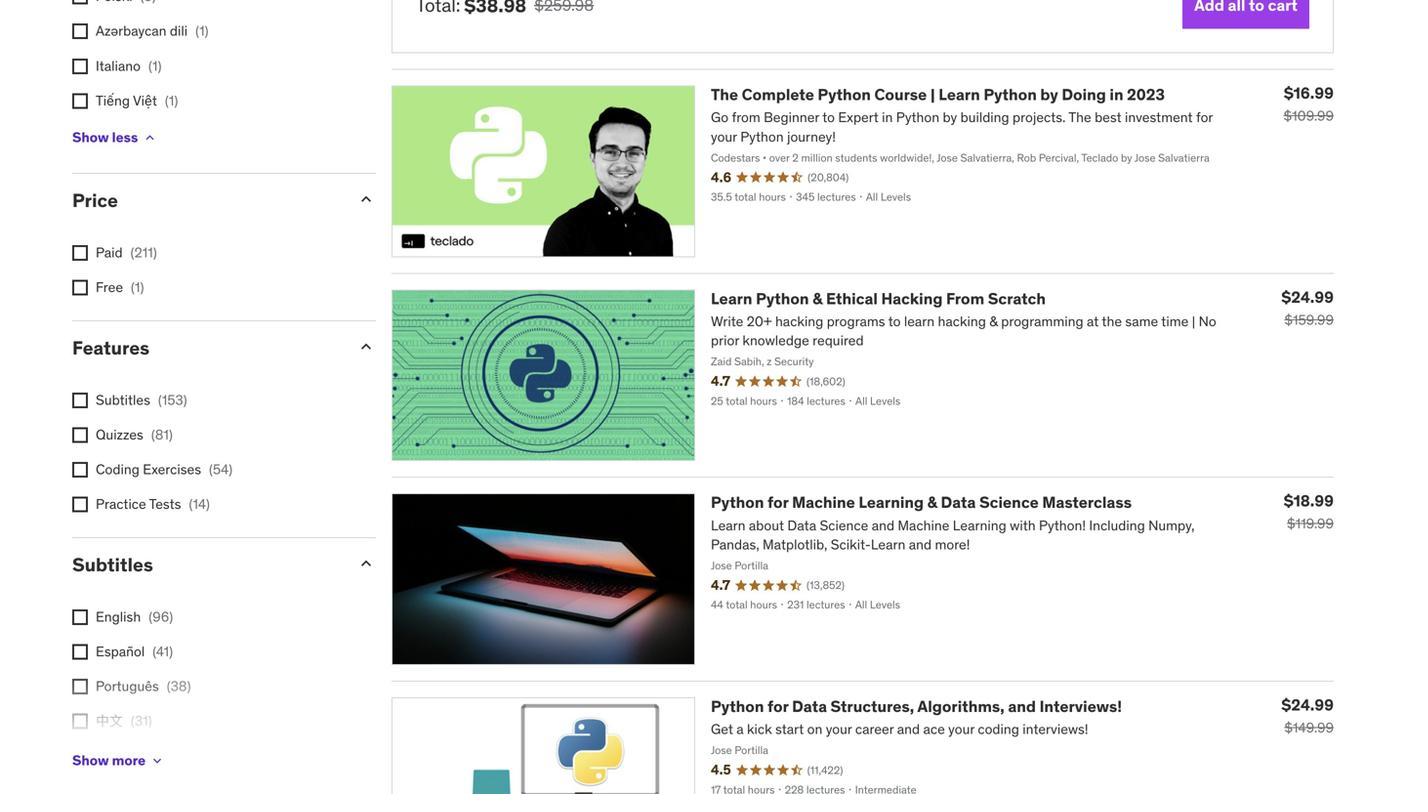 Task type: locate. For each thing, give the bounding box(es) containing it.
$24.99 for learn python & ethical hacking from scratch
[[1282, 287, 1334, 307]]

python for data structures, algorithms, and interviews! link
[[711, 696, 1122, 716]]

xsmall image left azərbaycan
[[72, 24, 88, 39]]

show left more
[[72, 752, 109, 769]]

(81)
[[151, 426, 173, 443]]

2 xsmall image from the top
[[72, 280, 88, 295]]

practice tests (14)
[[96, 495, 210, 513]]

ethical
[[826, 288, 878, 308]]

xsmall image for practice tests (14)
[[72, 497, 88, 512]]

2 show from the top
[[72, 752, 109, 769]]

xsmall image left the quizzes
[[72, 427, 88, 443]]

1 vertical spatial show
[[72, 752, 109, 769]]

$24.99 up $159.99
[[1282, 287, 1334, 307]]

xsmall image right less
[[142, 130, 158, 146]]

small image for price
[[356, 189, 376, 209]]

xsmall image for português
[[72, 679, 88, 695]]

tiếng việt (1)
[[96, 92, 178, 109]]

español
[[96, 643, 145, 660]]

for left machine
[[768, 492, 789, 512]]

1 vertical spatial for
[[768, 696, 789, 716]]

(1) down azərbaycan dili (1) on the top left of page
[[148, 57, 162, 75]]

price button
[[72, 188, 341, 212]]

1 $24.99 from the top
[[1282, 287, 1334, 307]]

1 show from the top
[[72, 129, 109, 146]]

quizzes (81)
[[96, 426, 173, 443]]

1 for from the top
[[768, 492, 789, 512]]

data left structures,
[[792, 696, 827, 716]]

1 vertical spatial data
[[792, 696, 827, 716]]

&
[[813, 288, 823, 308], [928, 492, 938, 512]]

5 xsmall image from the top
[[72, 644, 88, 660]]

xsmall image
[[72, 0, 88, 5], [72, 280, 88, 295], [72, 392, 88, 408], [72, 462, 88, 478], [72, 644, 88, 660], [72, 679, 88, 695], [72, 714, 88, 729]]

4 xsmall image from the top
[[72, 462, 88, 478]]

(211)
[[131, 243, 157, 261]]

small image for subtitles
[[356, 554, 376, 573]]

(14)
[[189, 495, 210, 513]]

subtitles
[[96, 391, 150, 409], [72, 553, 153, 576]]

xsmall image
[[72, 24, 88, 39], [72, 58, 88, 74], [72, 93, 88, 109], [142, 130, 158, 146], [72, 245, 88, 261], [72, 427, 88, 443], [72, 497, 88, 512], [72, 609, 88, 625], [150, 753, 165, 769]]

tiếng
[[96, 92, 130, 109]]

xsmall image for subtitles
[[72, 392, 88, 408]]

xsmall image left tiếng
[[72, 93, 88, 109]]

$24.99 $149.99
[[1282, 695, 1334, 736]]

0 vertical spatial &
[[813, 288, 823, 308]]

$24.99 up $149.99
[[1282, 695, 1334, 715]]

learn
[[939, 84, 980, 104], [711, 288, 753, 308]]

xsmall image left italiano
[[72, 58, 88, 74]]

xsmall image for italiano (1)
[[72, 58, 88, 74]]

$16.99 $109.99
[[1284, 83, 1334, 125]]

0 vertical spatial show
[[72, 129, 109, 146]]

show more
[[72, 752, 146, 769]]

1 vertical spatial subtitles
[[72, 553, 153, 576]]

$18.99
[[1284, 491, 1334, 511]]

0 vertical spatial subtitles
[[96, 391, 150, 409]]

1 horizontal spatial &
[[928, 492, 938, 512]]

learning
[[859, 492, 924, 512]]

7 xsmall image from the top
[[72, 714, 88, 729]]

and
[[1008, 696, 1036, 716]]

1 vertical spatial &
[[928, 492, 938, 512]]

show
[[72, 129, 109, 146], [72, 752, 109, 769]]

xsmall image for tiếng việt (1)
[[72, 93, 88, 109]]

xsmall image for english (96)
[[72, 609, 88, 625]]

the complete python course | learn python by doing in 2023 link
[[711, 84, 1165, 104]]

italiano
[[96, 57, 141, 75]]

1 xsmall image from the top
[[72, 0, 88, 5]]

2 for from the top
[[768, 696, 789, 716]]

1 vertical spatial small image
[[356, 554, 376, 573]]

& right learning
[[928, 492, 938, 512]]

for
[[768, 492, 789, 512], [768, 696, 789, 716]]

3 xsmall image from the top
[[72, 392, 88, 408]]

data
[[941, 492, 976, 512], [792, 696, 827, 716]]

1 small image from the top
[[356, 189, 376, 209]]

doing
[[1062, 84, 1106, 104]]

machine
[[792, 492, 855, 512]]

scratch
[[988, 288, 1046, 308]]

paid
[[96, 243, 123, 261]]

(54)
[[209, 460, 233, 478]]

0 vertical spatial $24.99
[[1282, 287, 1334, 307]]

practice
[[96, 495, 146, 513]]

xsmall image inside show less button
[[142, 130, 158, 146]]

small image
[[356, 337, 376, 356]]

2 $24.99 from the top
[[1282, 695, 1334, 715]]

$24.99
[[1282, 287, 1334, 307], [1282, 695, 1334, 715]]

xsmall image left practice
[[72, 497, 88, 512]]

course
[[875, 84, 927, 104]]

1 vertical spatial $24.99
[[1282, 695, 1334, 715]]

0 horizontal spatial learn
[[711, 288, 753, 308]]

price
[[72, 188, 118, 212]]

0 vertical spatial for
[[768, 492, 789, 512]]

coding exercises (54)
[[96, 460, 233, 478]]

dili
[[170, 22, 188, 40]]

for for machine
[[768, 492, 789, 512]]

data left 'science'
[[941, 492, 976, 512]]

(1)
[[195, 22, 209, 40], [148, 57, 162, 75], [165, 92, 178, 109], [131, 278, 144, 296]]

learn python & ethical hacking from scratch
[[711, 288, 1046, 308]]

complete
[[742, 84, 814, 104]]

việt
[[133, 92, 157, 109]]

free
[[96, 278, 123, 296]]

0 horizontal spatial data
[[792, 696, 827, 716]]

the complete python course | learn python by doing in 2023
[[711, 84, 1165, 104]]

for left structures,
[[768, 696, 789, 716]]

6 xsmall image from the top
[[72, 679, 88, 695]]

subtitles up the english
[[72, 553, 153, 576]]

0 vertical spatial small image
[[356, 189, 376, 209]]

xsmall image left the english
[[72, 609, 88, 625]]

show left less
[[72, 129, 109, 146]]

xsmall image left paid
[[72, 245, 88, 261]]

$24.99 for python for data structures, algorithms, and interviews!
[[1282, 695, 1334, 715]]

subtitles up the quizzes
[[96, 391, 150, 409]]

science
[[980, 492, 1039, 512]]

português (38)
[[96, 677, 191, 695]]

small image
[[356, 189, 376, 209], [356, 554, 376, 573]]

hacking
[[881, 288, 943, 308]]

show for show less
[[72, 129, 109, 146]]

& left ethical
[[813, 288, 823, 308]]

xsmall image right more
[[150, 753, 165, 769]]

0 vertical spatial learn
[[939, 84, 980, 104]]

中文 (31)
[[96, 712, 152, 730]]

0 vertical spatial data
[[941, 492, 976, 512]]

italiano (1)
[[96, 57, 162, 75]]

2 small image from the top
[[356, 554, 376, 573]]

python
[[818, 84, 871, 104], [984, 84, 1037, 104], [756, 288, 809, 308], [711, 492, 764, 512], [711, 696, 764, 716]]

features button
[[72, 336, 341, 359]]

features
[[72, 336, 150, 359]]

show less button
[[72, 118, 158, 157]]

$109.99
[[1284, 107, 1334, 125]]

$18.99 $119.99
[[1284, 491, 1334, 532]]



Task type: describe. For each thing, give the bounding box(es) containing it.
(1) right dili
[[195, 22, 209, 40]]

(153)
[[158, 391, 187, 409]]

中文
[[96, 712, 123, 730]]

0 horizontal spatial &
[[813, 288, 823, 308]]

xsmall image inside show more button
[[150, 753, 165, 769]]

xsmall image for 中文
[[72, 714, 88, 729]]

tests
[[149, 495, 181, 513]]

the
[[711, 84, 738, 104]]

exercises
[[143, 460, 201, 478]]

1 horizontal spatial data
[[941, 492, 976, 512]]

masterclass
[[1042, 492, 1132, 512]]

coding
[[96, 460, 140, 478]]

xsmall image for paid (211)
[[72, 245, 88, 261]]

by
[[1041, 84, 1058, 104]]

python for machine learning & data science masterclass
[[711, 492, 1132, 512]]

(96)
[[149, 608, 173, 626]]

1 vertical spatial learn
[[711, 288, 753, 308]]

less
[[112, 129, 138, 146]]

$16.99
[[1284, 83, 1334, 103]]

(38)
[[167, 677, 191, 695]]

português
[[96, 677, 159, 695]]

subtitles button
[[72, 553, 341, 576]]

structures,
[[831, 696, 914, 716]]

(41)
[[153, 643, 173, 660]]

free (1)
[[96, 278, 144, 296]]

from
[[946, 288, 985, 308]]

subtitles for subtitles (153)
[[96, 391, 150, 409]]

algorithms,
[[918, 696, 1005, 716]]

$149.99
[[1285, 719, 1334, 736]]

$24.99 $159.99
[[1282, 287, 1334, 328]]

xsmall image for free
[[72, 280, 88, 295]]

quizzes
[[96, 426, 143, 443]]

español (41)
[[96, 643, 173, 660]]

azərbaycan
[[96, 22, 167, 40]]

subtitles for subtitles
[[72, 553, 153, 576]]

english (96)
[[96, 608, 173, 626]]

paid (211)
[[96, 243, 157, 261]]

azərbaycan dili (1)
[[96, 22, 209, 40]]

$159.99
[[1285, 311, 1334, 328]]

2023
[[1127, 84, 1165, 104]]

python for machine learning & data science masterclass link
[[711, 492, 1132, 512]]

subtitles (153)
[[96, 391, 187, 409]]

python for data structures, algorithms, and interviews!
[[711, 696, 1122, 716]]

show more button
[[72, 741, 165, 780]]

show less
[[72, 129, 138, 146]]

for for data
[[768, 696, 789, 716]]

xsmall image for quizzes (81)
[[72, 427, 88, 443]]

$119.99
[[1287, 515, 1334, 532]]

more
[[112, 752, 146, 769]]

xsmall image for español
[[72, 644, 88, 660]]

english
[[96, 608, 141, 626]]

1 horizontal spatial learn
[[939, 84, 980, 104]]

|
[[931, 84, 935, 104]]

(31)
[[131, 712, 152, 730]]

in
[[1110, 84, 1124, 104]]

interviews!
[[1040, 696, 1122, 716]]

français
[[96, 747, 147, 765]]

show for show more
[[72, 752, 109, 769]]

learn python & ethical hacking from scratch link
[[711, 288, 1046, 308]]

(1) right free
[[131, 278, 144, 296]]

xsmall image for azərbaycan dili (1)
[[72, 24, 88, 39]]

xsmall image for coding
[[72, 462, 88, 478]]

(1) right 'việt'
[[165, 92, 178, 109]]



Task type: vqa. For each thing, say whether or not it's contained in the screenshot.
the rightmost Microsoft
no



